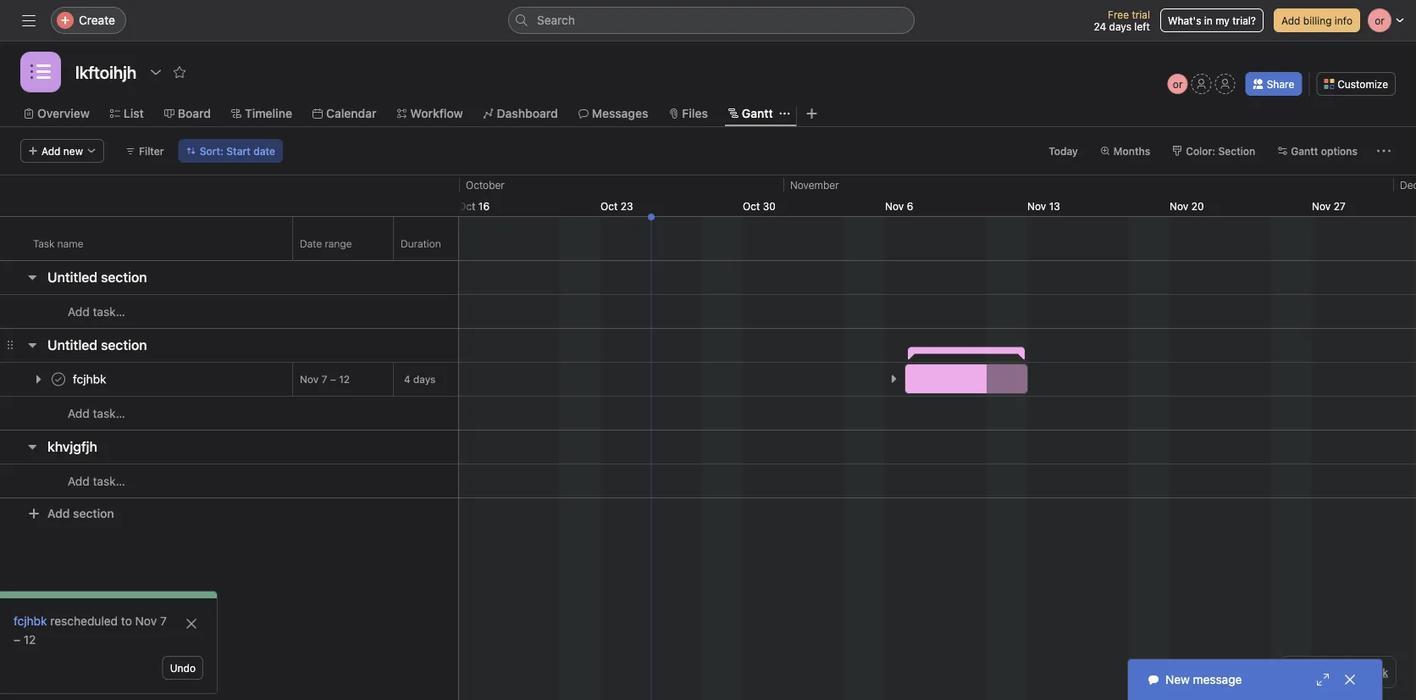 Task type: locate. For each thing, give the bounding box(es) containing it.
khvjgfjh
[[47, 439, 97, 455]]

add task… down fcjhbk text field
[[68, 406, 125, 420]]

oct left 23
[[601, 200, 618, 212]]

section
[[101, 269, 147, 285], [101, 337, 147, 353], [73, 506, 114, 520]]

task… up add task image
[[93, 406, 125, 420]]

date
[[300, 238, 322, 250]]

0 vertical spatial gantt
[[742, 106, 773, 120]]

20
[[1192, 200, 1205, 212]]

add billing info
[[1282, 14, 1353, 26]]

1 horizontal spatial close image
[[1344, 673, 1358, 686]]

task… for khvjgfjh
[[93, 474, 125, 488]]

2 vertical spatial collapse task list for this section image
[[25, 440, 39, 453]]

1 vertical spatial add task…
[[68, 406, 125, 420]]

1 vertical spatial task…
[[93, 406, 125, 420]]

oct left 16 at the left of the page
[[458, 200, 476, 212]]

add task… row for khvjgfjh
[[0, 464, 458, 498]]

2 vertical spatial add task…
[[68, 474, 125, 488]]

collapse task list for this section image up expand subtask list for the task fcjhbk image
[[25, 338, 39, 352]]

1 vertical spatial add task… button
[[47, 404, 125, 423]]

collapse task list for this section image down task
[[25, 270, 39, 284]]

add task… up add section
[[68, 474, 125, 488]]

oct
[[458, 200, 476, 212], [601, 200, 618, 212], [743, 200, 761, 212]]

0 vertical spatial untitled section button
[[47, 262, 147, 292]]

1 task… from the top
[[93, 305, 125, 319]]

today button
[[1042, 139, 1086, 163]]

add inside popup button
[[42, 145, 61, 157]]

3 add task… button from the top
[[47, 472, 125, 491]]

0 horizontal spatial gantt
[[742, 106, 773, 120]]

today
[[1049, 145, 1079, 157]]

3 add task… from the top
[[68, 474, 125, 488]]

months
[[1114, 145, 1151, 157]]

0 vertical spatial section
[[101, 269, 147, 285]]

2 vertical spatial add task… row
[[0, 464, 458, 498]]

16
[[479, 200, 490, 212]]

2 task… from the top
[[93, 406, 125, 420]]

search button
[[508, 7, 915, 34]]

oct 23
[[601, 200, 634, 212]]

timeline link
[[231, 104, 292, 123]]

sort: start date button
[[179, 139, 283, 163]]

1 untitled from the top
[[47, 269, 98, 285]]

add task… button
[[47, 303, 125, 321], [47, 404, 125, 423], [47, 472, 125, 491]]

add left billing
[[1282, 14, 1301, 26]]

1 vertical spatial untitled section
[[47, 337, 147, 353]]

close image right send
[[1344, 673, 1358, 686]]

nov 27
[[1313, 200, 1346, 212]]

expand sidebar image
[[22, 14, 36, 27]]

0 vertical spatial add task… row
[[0, 294, 458, 329]]

messages link
[[579, 104, 649, 123]]

1 vertical spatial add task… row
[[0, 396, 458, 431]]

gantt left tab actions icon
[[742, 106, 773, 120]]

2 vertical spatial add task… button
[[47, 472, 125, 491]]

overview
[[37, 106, 90, 120]]

messages
[[592, 106, 649, 120]]

0 horizontal spatial 12
[[24, 633, 36, 647]]

search list box
[[508, 7, 915, 34]]

add task… row for untitled section
[[0, 294, 458, 329]]

add task image
[[106, 440, 119, 453]]

untitled up completed option
[[47, 337, 98, 353]]

start
[[226, 145, 251, 157]]

1 horizontal spatial 12
[[339, 373, 350, 385]]

None text field
[[71, 57, 141, 87], [394, 364, 529, 395], [71, 57, 141, 87], [394, 364, 529, 395]]

1 oct from the left
[[458, 200, 476, 212]]

add inside 'button'
[[1282, 14, 1301, 26]]

expand new message image
[[1317, 673, 1331, 686]]

1 horizontal spatial 7
[[322, 373, 328, 385]]

november
[[791, 179, 840, 191]]

0 horizontal spatial –
[[14, 633, 20, 647]]

add to starred image
[[173, 65, 187, 79]]

2 vertical spatial section
[[73, 506, 114, 520]]

info
[[1336, 14, 1353, 26]]

2 horizontal spatial oct
[[743, 200, 761, 212]]

0 horizontal spatial nov 7 – 12
[[14, 614, 167, 647]]

oct for oct 30
[[743, 200, 761, 212]]

2 add task… from the top
[[68, 406, 125, 420]]

add tab image
[[806, 107, 819, 120]]

october
[[466, 179, 505, 191]]

12
[[339, 373, 350, 385], [24, 633, 36, 647]]

30
[[763, 200, 776, 212]]

2 oct from the left
[[601, 200, 618, 212]]

3 task… from the top
[[93, 474, 125, 488]]

gantt
[[742, 106, 773, 120], [1292, 145, 1319, 157]]

13
[[1050, 200, 1061, 212]]

untitled section button
[[47, 262, 147, 292], [47, 330, 147, 360]]

duration
[[401, 238, 441, 250]]

add task… up fcjhbk text field
[[68, 305, 125, 319]]

nov
[[886, 200, 904, 212], [1028, 200, 1047, 212], [1170, 200, 1189, 212], [1313, 200, 1332, 212], [300, 373, 319, 385], [135, 614, 157, 628]]

3 collapse task list for this section image from the top
[[25, 440, 39, 453]]

1 vertical spatial collapse task list for this section image
[[25, 338, 39, 352]]

7
[[322, 373, 328, 385], [160, 614, 167, 628]]

3 add task… row from the top
[[0, 464, 458, 498]]

1 add task… row from the top
[[0, 294, 458, 329]]

create button
[[51, 7, 126, 34]]

add task… button up fcjhbk text field
[[47, 303, 125, 321]]

more actions image
[[1378, 144, 1392, 158]]

collapse task list for this section image
[[25, 270, 39, 284], [25, 338, 39, 352], [25, 440, 39, 453]]

nov 20
[[1170, 200, 1205, 212]]

1 add task… from the top
[[68, 305, 125, 319]]

oct left 30
[[743, 200, 761, 212]]

0 vertical spatial collapse task list for this section image
[[25, 270, 39, 284]]

add new button
[[20, 139, 104, 163]]

untitled section button down name
[[47, 262, 147, 292]]

0 vertical spatial task…
[[93, 305, 125, 319]]

27
[[1334, 200, 1346, 212]]

untitled section button up fcjhbk text field
[[47, 330, 147, 360]]

add left new
[[42, 145, 61, 157]]

collapse task list for this section image left khvjgfjh button
[[25, 440, 39, 453]]

new send feedback
[[1289, 666, 1389, 678]]

send feedback link
[[1317, 664, 1389, 680]]

1 vertical spatial untitled section button
[[47, 330, 147, 360]]

billing
[[1304, 14, 1333, 26]]

list image
[[31, 62, 51, 82]]

0 horizontal spatial 7
[[160, 614, 167, 628]]

1 vertical spatial –
[[14, 633, 20, 647]]

sort: start date
[[200, 145, 275, 157]]

oct 30
[[743, 200, 776, 212]]

task…
[[93, 305, 125, 319], [93, 406, 125, 420], [93, 474, 125, 488]]

gantt inside button
[[1292, 145, 1319, 157]]

untitled section down name
[[47, 269, 147, 285]]

list link
[[110, 104, 144, 123]]

oct for oct 16
[[458, 200, 476, 212]]

0 vertical spatial untitled
[[47, 269, 98, 285]]

add
[[1282, 14, 1301, 26], [42, 145, 61, 157], [68, 305, 90, 319], [68, 406, 90, 420], [68, 474, 90, 488], [47, 506, 70, 520]]

1 vertical spatial gantt
[[1292, 145, 1319, 157]]

add up khvjgfjh
[[68, 406, 90, 420]]

0 vertical spatial add task… button
[[47, 303, 125, 321]]

add task… button up add section
[[47, 472, 125, 491]]

board link
[[164, 104, 211, 123]]

1 horizontal spatial oct
[[601, 200, 618, 212]]

what's in my trial?
[[1169, 14, 1257, 26]]

files
[[683, 106, 708, 120]]

1 collapse task list for this section image from the top
[[25, 270, 39, 284]]

new message
[[1166, 672, 1243, 686]]

0 vertical spatial nov 7 – 12
[[300, 373, 350, 385]]

Completed checkbox
[[48, 369, 69, 389]]

2 vertical spatial task…
[[93, 474, 125, 488]]

add task… button down fcjhbk text field
[[47, 404, 125, 423]]

1 vertical spatial 7
[[160, 614, 167, 628]]

add task… row
[[0, 294, 458, 329], [0, 396, 458, 431], [0, 464, 458, 498]]

2 untitled section button from the top
[[47, 330, 147, 360]]

undo
[[170, 662, 196, 674]]

close image up undo button
[[185, 617, 198, 631]]

0 vertical spatial close image
[[185, 617, 198, 631]]

1 add task… button from the top
[[47, 303, 125, 321]]

6
[[907, 200, 914, 212]]

1 vertical spatial 12
[[24, 633, 36, 647]]

–
[[330, 373, 336, 385], [14, 633, 20, 647]]

untitled down name
[[47, 269, 98, 285]]

0 vertical spatial add task…
[[68, 305, 125, 319]]

0 vertical spatial 7
[[322, 373, 328, 385]]

close image
[[185, 617, 198, 631], [1344, 673, 1358, 686]]

3 oct from the left
[[743, 200, 761, 212]]

add section button
[[20, 498, 121, 529]]

task… down add task image
[[93, 474, 125, 488]]

months button
[[1093, 139, 1159, 163]]

0 horizontal spatial oct
[[458, 200, 476, 212]]

task… up fcjhbk text field
[[93, 305, 125, 319]]

1 vertical spatial untitled
[[47, 337, 98, 353]]

add task… button for untitled section
[[47, 303, 125, 321]]

add inside button
[[47, 506, 70, 520]]

0 vertical spatial untitled section
[[47, 269, 147, 285]]

untitled section up fcjhbk text field
[[47, 337, 147, 353]]

1 horizontal spatial –
[[330, 373, 336, 385]]

color: section button
[[1165, 139, 1264, 163]]

add down khvjgfjh
[[47, 506, 70, 520]]

files link
[[669, 104, 708, 123]]

gantt left options
[[1292, 145, 1319, 157]]

1 horizontal spatial gantt
[[1292, 145, 1319, 157]]



Task type: vqa. For each thing, say whether or not it's contained in the screenshot.
third add task… from the top of the page
yes



Task type: describe. For each thing, give the bounding box(es) containing it.
add task… for khvjgfjh
[[68, 474, 125, 488]]

board
[[178, 106, 211, 120]]

free
[[1109, 8, 1130, 20]]

send
[[1317, 666, 1342, 678]]

2 add task… button from the top
[[47, 404, 125, 423]]

2 untitled from the top
[[47, 337, 98, 353]]

customize button
[[1317, 72, 1397, 96]]

gantt for gantt options
[[1292, 145, 1319, 157]]

timeline
[[245, 106, 292, 120]]

nov for nov 13
[[1028, 200, 1047, 212]]

share button
[[1246, 72, 1303, 96]]

share
[[1268, 78, 1295, 90]]

create
[[79, 13, 115, 27]]

nov 13
[[1028, 200, 1061, 212]]

0 vertical spatial –
[[330, 373, 336, 385]]

nov for nov 27
[[1313, 200, 1332, 212]]

add billing info button
[[1275, 8, 1361, 32]]

fcjhbk cell
[[0, 362, 293, 397]]

color:
[[1187, 145, 1216, 157]]

section
[[1219, 145, 1256, 157]]

1 vertical spatial close image
[[1344, 673, 1358, 686]]

add up add section
[[68, 474, 90, 488]]

what's
[[1169, 14, 1202, 26]]

add task… for untitled section
[[68, 305, 125, 319]]

nov 6
[[886, 200, 914, 212]]

expand subtask list for the task fcjhbk image
[[31, 372, 45, 386]]

fcjhbk text field
[[69, 371, 112, 388]]

add task… button for khvjgfjh
[[47, 472, 125, 491]]

calendar
[[326, 106, 377, 120]]

0 vertical spatial 12
[[339, 373, 350, 385]]

rescheduled
[[50, 614, 118, 628]]

filter
[[139, 145, 164, 157]]

or button
[[1168, 74, 1189, 94]]

oct for oct 23
[[601, 200, 618, 212]]

calendar link
[[313, 104, 377, 123]]

completed image
[[48, 369, 69, 389]]

feedback
[[1345, 666, 1389, 678]]

workflow link
[[397, 104, 463, 123]]

1 vertical spatial section
[[101, 337, 147, 353]]

filter button
[[118, 139, 172, 163]]

workflow
[[411, 106, 463, 120]]

undo button
[[162, 656, 203, 680]]

name
[[57, 238, 83, 250]]

nov for nov 6
[[886, 200, 904, 212]]

24
[[1094, 20, 1107, 32]]

dashboard link
[[484, 104, 558, 123]]

list
[[124, 106, 144, 120]]

new
[[1289, 666, 1311, 678]]

show subtasks for task fcjhbk image
[[889, 374, 899, 384]]

overview link
[[24, 104, 90, 123]]

gantt link
[[729, 104, 773, 123]]

oct 16
[[458, 200, 490, 212]]

sort:
[[200, 145, 224, 157]]

fcjhbk rescheduled to
[[14, 614, 135, 628]]

to
[[121, 614, 132, 628]]

2 untitled section from the top
[[47, 337, 147, 353]]

options
[[1322, 145, 1359, 157]]

what's in my trial? button
[[1161, 8, 1264, 32]]

task name
[[33, 238, 83, 250]]

fcjhbk link
[[14, 614, 47, 628]]

trial
[[1133, 8, 1151, 20]]

my
[[1216, 14, 1230, 26]]

add section
[[47, 506, 114, 520]]

range
[[325, 238, 352, 250]]

collapse task list for this section image for khvjgfjh
[[25, 440, 39, 453]]

left
[[1135, 20, 1151, 32]]

days
[[1110, 20, 1132, 32]]

1 untitled section from the top
[[47, 269, 147, 285]]

collapse task list for this section image for untitled section
[[25, 270, 39, 284]]

gantt options button
[[1271, 139, 1366, 163]]

free trial 24 days left
[[1094, 8, 1151, 32]]

search
[[537, 13, 575, 27]]

2 add task… row from the top
[[0, 396, 458, 431]]

1 untitled section button from the top
[[47, 262, 147, 292]]

new
[[63, 145, 83, 157]]

gantt options
[[1292, 145, 1359, 157]]

2 collapse task list for this section image from the top
[[25, 338, 39, 352]]

fcjhbk
[[14, 614, 47, 628]]

add down name
[[68, 305, 90, 319]]

23
[[621, 200, 634, 212]]

khvjgfjh button
[[47, 431, 97, 462]]

date
[[254, 145, 275, 157]]

0 horizontal spatial close image
[[185, 617, 198, 631]]

customize
[[1338, 78, 1389, 90]]

nov for nov 7 – 12
[[135, 614, 157, 628]]

dec
[[1401, 179, 1417, 191]]

dashboard
[[497, 106, 558, 120]]

nov for nov 20
[[1170, 200, 1189, 212]]

color: section
[[1187, 145, 1256, 157]]

section inside button
[[73, 506, 114, 520]]

in
[[1205, 14, 1213, 26]]

1 horizontal spatial nov 7 – 12
[[300, 373, 350, 385]]

date range
[[300, 238, 352, 250]]

or
[[1174, 78, 1184, 90]]

gantt for gantt
[[742, 106, 773, 120]]

tab actions image
[[780, 108, 790, 119]]

show options image
[[149, 65, 163, 79]]

1 vertical spatial nov 7 – 12
[[14, 614, 167, 647]]

add new
[[42, 145, 83, 157]]

task… for untitled section
[[93, 305, 125, 319]]

task
[[33, 238, 55, 250]]



